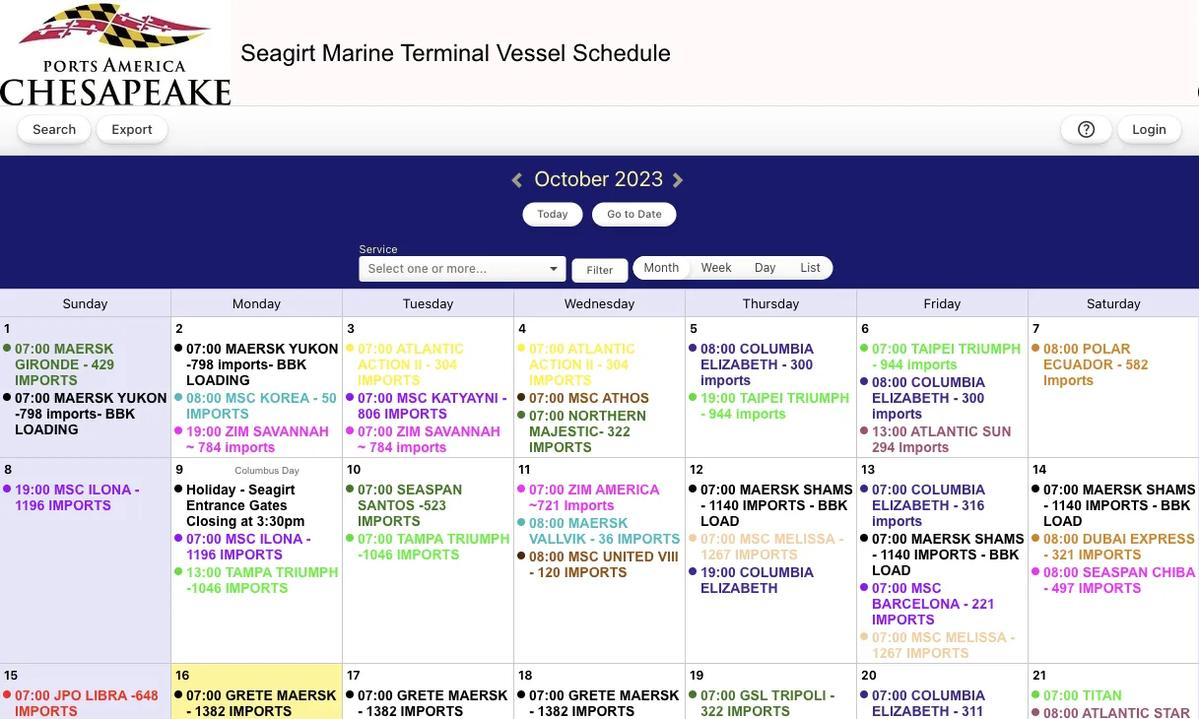 Task type: locate. For each thing, give the bounding box(es) containing it.
07:00 inside 07:00 columbia elizabeth - 316 imports
[[872, 482, 908, 497]]

action up 806
[[358, 357, 411, 372]]

1140 for 07:00
[[709, 498, 739, 513]]

0 horizontal spatial 08:00 columbia elizabeth - 300 imports
[[701, 341, 814, 388]]

imports- up 08:00 msc korea - 50 imports
[[218, 357, 273, 372]]

taipei down friday
[[912, 341, 955, 356]]

07:00 for 07:00 msc barcelona - 221 imports link
[[872, 581, 908, 596]]

1267 up the 20
[[872, 646, 903, 661]]

1046 inside 13:00 tampa triumph -1046 imports
[[191, 581, 222, 596]]

2 action from the left
[[529, 357, 582, 372]]

1 vertical spatial 1196
[[186, 547, 216, 562]]

0 horizontal spatial ilona
[[88, 482, 131, 497]]

1 horizontal spatial loading
[[186, 373, 250, 388]]

07:00 for 07:00 grete maersk - 1382 imports link associated with 16
[[186, 688, 222, 703]]

07:00 maersk shams - 1140 imports - bbk load link up dubai
[[1044, 482, 1197, 529]]

08:00 for 08:00 maersk vallvik - 36 imports link
[[529, 516, 565, 531]]

1 horizontal spatial 944
[[881, 357, 904, 372]]

seaspan inside '07:00 seaspan santos -523 imports'
[[397, 482, 463, 497]]

1 vertical spatial seagirt
[[248, 482, 295, 497]]

07:00 msc melissa - 1267 imports down 07:00 msc barcelona - 221 imports
[[872, 630, 1015, 661]]

07:00 zim america ~721 imports
[[529, 482, 659, 513]]

08:00 down 07:00 taipei triumph - 944 imports in the right of the page
[[872, 375, 908, 390]]

08:00 columbia elizabeth - 300 imports up 13:00 atlantic sun 294 imports link
[[872, 375, 985, 421]]

imports inside 07:00 msc barcelona - 221 imports
[[872, 612, 935, 627]]

1 vertical spatial 798
[[19, 406, 42, 421]]

300 up 19:00 taipei triumph - 944 imports
[[791, 357, 814, 372]]

07:00 inside 07:00 jpo libra -648 imports
[[15, 688, 50, 703]]

322 down northern
[[608, 424, 631, 439]]

savannah inside 19:00 zim savannah ~ 784 imports
[[253, 424, 329, 439]]

imports inside 08:00 msc korea - 50 imports
[[186, 406, 249, 421]]

08:00 polar ecuador - 582 imports link
[[1044, 341, 1149, 388]]

go to november 2023 image
[[669, 169, 703, 178]]

9
[[175, 462, 184, 476]]

imports inside 07:00 columbia elizabeth - 316 imports
[[872, 514, 923, 529]]

1 horizontal spatial 07:00 atlantic action ii - 304 imports
[[529, 341, 636, 388]]

imports inside 07:00 gsl tripoli - 322 imports
[[728, 704, 791, 719]]

300 up sun
[[962, 390, 985, 406]]

seagirt left marine
[[241, 40, 316, 66]]

imports down ecuador
[[1044, 373, 1095, 388]]

- inside 07:00 columbia elizabeth - 31
[[954, 704, 958, 719]]

07:00 for the 07:00 titan link at bottom
[[1044, 688, 1079, 703]]

imports- down 07:00 maersk gironde - 429 imports link
[[46, 406, 101, 421]]

tampa
[[397, 531, 443, 547], [225, 565, 272, 580]]

elizabeth up 19
[[701, 581, 778, 596]]

columbus
[[235, 465, 279, 475]]

seaspan up 523
[[397, 482, 463, 497]]

08:00 inside 08:00 dubai express - 321 imports
[[1044, 531, 1079, 547]]

imports inside 13:00 atlantic sun 294 imports
[[899, 440, 950, 455]]

search
[[33, 121, 76, 137]]

07:00 msc athos
[[529, 390, 650, 406]]

triumph for 19:00 taipei triumph - 944 imports
[[787, 390, 850, 406]]

07:00 grete maersk - 1382 imports link down 17 at the left
[[358, 688, 508, 719]]

07:00 maersk yukon -798 imports- bbk loading up 'korea'
[[186, 341, 339, 388]]

1046 inside 07:00 tampa triumph -1046 imports
[[362, 547, 393, 562]]

bbk up express
[[1161, 498, 1191, 513]]

13:00 inside 13:00 atlantic sun 294 imports
[[872, 424, 908, 439]]

1 vertical spatial taipei
[[740, 390, 784, 406]]

1 vertical spatial 1267
[[872, 646, 903, 661]]

2 horizontal spatial 07:00 maersk shams - 1140 imports - bbk load link
[[1044, 482, 1197, 529]]

- inside 07:00 msc ilona - 1196 imports
[[306, 531, 311, 547]]

imports
[[908, 357, 958, 372], [701, 373, 752, 388], [736, 406, 787, 421], [872, 406, 923, 421], [225, 440, 276, 455], [397, 440, 447, 455], [872, 514, 923, 529]]

07:00 maersk shams - 1140 imports - bbk load link for msc
[[701, 482, 854, 529]]

triumph inside 19:00 taipei triumph - 944 imports
[[787, 390, 850, 406]]

or
[[432, 261, 444, 275]]

1 07:00 atlantic action ii - 304 imports from the left
[[358, 341, 464, 388]]

loading down gironde
[[15, 422, 78, 437]]

08:00 up 19:00 zim savannah ~ 784 imports
[[186, 390, 222, 406]]

1 horizontal spatial 1382
[[366, 704, 397, 719]]

08:00 down ~721
[[529, 516, 565, 531]]

imports up 08:00 maersk vallvik - 36 imports
[[564, 498, 615, 513]]

13:00 up 294
[[872, 424, 908, 439]]

0 vertical spatial 944
[[881, 357, 904, 372]]

~ up holiday
[[186, 440, 194, 455]]

imports for 07:00 grete maersk - 1382 imports link for 18
[[572, 704, 635, 719]]

944 inside 07:00 taipei triumph - 944 imports
[[881, 357, 904, 372]]

07:00 inside 07:00 taipei triumph - 944 imports
[[872, 341, 908, 356]]

imports inside 07:00 msc ilona - 1196 imports
[[220, 547, 283, 562]]

columbia for 07:00 columbia elizabeth - 31 link
[[912, 688, 985, 703]]

07:00 taipei triumph - 944 imports
[[872, 341, 1022, 372]]

07:00 maersk yukon -798 imports- bbk loading link
[[186, 341, 339, 388], [15, 390, 167, 437]]

imports inside 07:00 jpo libra -648 imports
[[15, 704, 78, 719]]

08:00 columbia elizabeth - 300 imports link
[[701, 341, 814, 388], [872, 375, 985, 421]]

1 horizontal spatial seaspan
[[1083, 565, 1149, 580]]

msc inside "08:00 msc united viii - 120 imports"
[[569, 549, 599, 564]]

imports
[[1044, 373, 1095, 388], [899, 440, 950, 455], [564, 498, 615, 513]]

- inside 07:00 msc barcelona - 221 imports
[[964, 596, 969, 612]]

atlantic for athos
[[568, 341, 636, 356]]

zim down 07:00 msc katyayni - 806 imports link at the bottom left
[[397, 424, 421, 439]]

1140 up barcelona
[[881, 547, 911, 562]]

elizabeth down 13
[[872, 498, 950, 513]]

tampa inside 07:00 tampa triumph -1046 imports
[[397, 531, 443, 547]]

07:00 grete maersk - 1382 imports link
[[186, 688, 337, 719], [358, 688, 508, 719], [529, 688, 680, 719]]

atlantic down tuesday
[[396, 341, 464, 356]]

0 vertical spatial 322
[[608, 424, 631, 439]]

atlantic left sun
[[911, 424, 979, 439]]

07:00 maersk shams - 1140 imports - bbk load up 07:00 msc barcelona - 221 imports
[[872, 531, 1025, 578]]

08:00 inside 08:00 msc korea - 50 imports
[[186, 390, 222, 406]]

806
[[358, 406, 381, 421]]

elizabeth inside 19:00 columbia elizabeth
[[701, 581, 778, 596]]

0 horizontal spatial 13:00
[[186, 565, 222, 580]]

13:00 inside 13:00 tampa triumph -1046 imports
[[186, 565, 222, 580]]

columbia for the right 08:00 columbia elizabeth - 300 imports link
[[912, 375, 985, 390]]

date
[[638, 208, 662, 220]]

07:00 for '07:00 seaspan santos -523 imports' link
[[358, 482, 393, 497]]

zim left 'america'
[[569, 482, 592, 497]]

07:00 atlantic action ii - 304 imports link
[[358, 341, 464, 388], [529, 341, 636, 388]]

07:00 grete maersk - 1382 imports down 17 at the left
[[358, 688, 508, 719]]

08:00 for 08:00 dubai express - 321 imports 'link' at the right bottom
[[1044, 531, 1079, 547]]

friday
[[924, 295, 962, 311]]

1 horizontal spatial 07:00 maersk shams - 1140 imports - bbk load link
[[872, 531, 1025, 578]]

07:00 atlantic action ii - 304 imports link up 07:00 msc athos
[[529, 341, 636, 388]]

login link
[[1118, 116, 1182, 143]]

1 horizontal spatial 1046
[[362, 547, 393, 562]]

1267 right viii
[[701, 547, 732, 562]]

- inside 19:00 taipei triumph - 944 imports
[[701, 406, 706, 421]]

0 horizontal spatial 1382
[[195, 704, 225, 719]]

day up thursday
[[755, 261, 776, 275]]

1196 inside 19:00 msc ilona - 1196 imports
[[15, 498, 45, 513]]

1 horizontal spatial 1196
[[186, 547, 216, 562]]

1 07:00 atlantic action ii - 304 imports link from the left
[[358, 341, 464, 388]]

3 1382 from the left
[[538, 704, 569, 719]]

seagirt inside holiday - seagirt entrance gates closing at 3:30pm
[[248, 482, 295, 497]]

2 horizontal spatial 07:00 grete maersk - 1382 imports
[[529, 688, 680, 719]]

october 2023
[[535, 166, 669, 190]]

07:00 maersk shams - 1140 imports - bbk load for msc
[[701, 482, 854, 529]]

0 horizontal spatial 1196
[[15, 498, 45, 513]]

08:00 inside 08:00 maersk vallvik - 36 imports
[[529, 516, 565, 531]]

784 for 07:00
[[370, 440, 393, 455]]

melissa down 221
[[946, 630, 1007, 645]]

1 horizontal spatial ilona
[[260, 531, 302, 547]]

19:00 msc ilona - 1196 imports link
[[15, 482, 139, 513]]

columbia inside 19:00 columbia elizabeth
[[740, 565, 814, 580]]

07:00 atlantic action ii - 304 imports link up 07:00 msc katyayni - 806 imports link at the bottom left
[[358, 341, 464, 388]]

ilona inside 19:00 msc ilona - 1196 imports
[[88, 482, 131, 497]]

1 304 from the left
[[435, 357, 458, 372]]

0 vertical spatial taipei
[[912, 341, 955, 356]]

ii up 07:00 msc athos
[[586, 357, 594, 372]]

08:00 dubai express - 321 imports link
[[1044, 531, 1196, 562]]

elizabeth up 19:00 taipei triumph - 944 imports link
[[701, 357, 778, 372]]

- inside 08:00 dubai express - 321 imports
[[1044, 547, 1049, 562]]

1 07:00 grete maersk - 1382 imports link from the left
[[186, 688, 337, 719]]

0 horizontal spatial imports-
[[46, 406, 101, 421]]

msc inside 07:00 msc ilona - 1196 imports
[[225, 531, 256, 547]]

07:00 grete maersk - 1382 imports link down "16" on the left bottom of the page
[[186, 688, 337, 719]]

action
[[358, 357, 411, 372], [529, 357, 582, 372]]

07:00 columbia elizabeth - 316 imports link
[[872, 482, 985, 529]]

imports inside 13:00 tampa triumph -1046 imports
[[225, 581, 288, 596]]

316
[[962, 498, 985, 513]]

08:00 for 08:00 polar ecuador - 582 imports link
[[1044, 341, 1079, 356]]

07:00 grete maersk - 1382 imports for 16
[[186, 688, 337, 719]]

0 horizontal spatial melissa
[[775, 531, 835, 547]]

0 vertical spatial 300
[[791, 357, 814, 372]]

07:00 maersk shams - 1140 imports - bbk load link up 07:00 msc barcelona - 221 imports
[[872, 531, 1025, 578]]

07:00 grete maersk - 1382 imports link for 18
[[529, 688, 680, 719]]

1 horizontal spatial 300
[[962, 390, 985, 406]]

columbia inside 07:00 columbia elizabeth - 31
[[912, 688, 985, 703]]

07:00 for bottommost '07:00 msc melissa - 1267 imports' link
[[872, 630, 908, 645]]

ilona inside 07:00 msc ilona - 1196 imports
[[260, 531, 302, 547]]

798 up 08:00 msc korea - 50 imports
[[191, 357, 214, 372]]

melissa for top '07:00 msc melissa - 1267 imports' link
[[775, 531, 835, 547]]

service
[[359, 243, 398, 255]]

seaspan down 08:00 dubai express - 321 imports 'link' at the right bottom
[[1083, 565, 1149, 580]]

13:00 atlantic sun 294 imports
[[872, 424, 1012, 455]]

terminal
[[401, 40, 490, 66]]

7
[[1033, 321, 1040, 335]]

07:00 for 07:00 atlantic action ii - 304 imports link related to katyayni
[[358, 341, 393, 356]]

07:00 atlantic action ii - 304 imports up 07:00 msc athos
[[529, 341, 636, 388]]

0 horizontal spatial taipei
[[740, 390, 784, 406]]

~ inside 19:00 zim savannah ~ 784 imports
[[186, 440, 194, 455]]

1 784 from the left
[[198, 440, 221, 455]]

14
[[1033, 462, 1047, 476]]

2 07:00 atlantic action ii - 304 imports link from the left
[[529, 341, 636, 388]]

784 up holiday
[[198, 440, 221, 455]]

08:00 columbia elizabeth - 300 imports for the right 08:00 columbia elizabeth - 300 imports link
[[872, 375, 985, 421]]

0 vertical spatial melissa
[[775, 531, 835, 547]]

triumph inside 07:00 tampa triumph -1046 imports
[[447, 531, 510, 547]]

load up 321
[[1044, 514, 1083, 529]]

07:00 inside "07:00 zim america ~721 imports"
[[529, 482, 565, 497]]

~ inside 07:00 zim savannah ~ 784 imports
[[358, 440, 366, 455]]

1 07:00 grete maersk - 1382 imports from the left
[[186, 688, 337, 719]]

msc for 07:00 msc athos link
[[569, 390, 599, 406]]

1 horizontal spatial 784
[[370, 440, 393, 455]]

0 vertical spatial tampa
[[397, 531, 443, 547]]

0 horizontal spatial day
[[282, 465, 300, 475]]

784 inside 07:00 zim savannah ~ 784 imports
[[370, 440, 393, 455]]

0 vertical spatial 07:00 maersk yukon -798 imports- bbk loading link
[[186, 341, 339, 388]]

ii
[[415, 357, 422, 372], [586, 357, 594, 372]]

1140 up "19:00 columbia elizabeth" "link"
[[709, 498, 739, 513]]

today
[[538, 208, 568, 220]]

taipei for 07:00
[[912, 341, 955, 356]]

elizabeth inside 07:00 columbia elizabeth - 31
[[872, 704, 950, 719]]

seagirt up gates
[[248, 482, 295, 497]]

07:00 msc barcelona - 221 imports link
[[872, 581, 995, 627]]

load down 12
[[701, 514, 740, 529]]

0 horizontal spatial shams
[[804, 482, 854, 497]]

imports inside 19:00 zim savannah ~ 784 imports
[[225, 440, 276, 455]]

2 ii from the left
[[586, 357, 594, 372]]

1 horizontal spatial 07:00 msc melissa - 1267 imports
[[872, 630, 1015, 661]]

bbk
[[277, 357, 307, 372], [105, 406, 135, 421], [818, 498, 848, 513], [1161, 498, 1191, 513], [990, 547, 1020, 562]]

1046
[[362, 547, 393, 562], [191, 581, 222, 596]]

0 horizontal spatial yukon
[[117, 390, 167, 406]]

savannah down katyayni
[[425, 424, 501, 439]]

1 ii from the left
[[415, 357, 422, 372]]

imports inside "07:00 zim america ~721 imports"
[[564, 498, 615, 513]]

08:00 for the right 08:00 columbia elizabeth - 300 imports link
[[872, 375, 908, 390]]

triumph inside 13:00 tampa triumph -1046 imports
[[276, 565, 339, 580]]

imports right 294
[[899, 440, 950, 455]]

0 horizontal spatial 1140
[[709, 498, 739, 513]]

0 horizontal spatial zim
[[225, 424, 249, 439]]

1 horizontal spatial 07:00 grete maersk - 1382 imports
[[358, 688, 508, 719]]

07:00 inside 07:00 zim savannah ~ 784 imports
[[358, 424, 393, 439]]

list link
[[791, 257, 831, 278]]

2 grete from the left
[[397, 688, 445, 703]]

08:00 columbia elizabeth - 300 imports link up 19:00 taipei triumph - 944 imports link
[[701, 341, 814, 388]]

08:00 for the left 08:00 columbia elizabeth - 300 imports link
[[701, 341, 736, 356]]

07:00 msc melissa - 1267 imports up 19:00 columbia elizabeth
[[701, 531, 844, 562]]

1196 inside 07:00 msc ilona - 1196 imports
[[186, 547, 216, 562]]

1 horizontal spatial imports
[[899, 440, 950, 455]]

1 vertical spatial tampa
[[225, 565, 272, 580]]

2 horizontal spatial 1140
[[1052, 498, 1082, 513]]

07:00 titan link
[[1044, 688, 1123, 703]]

1 horizontal spatial 322
[[701, 704, 724, 719]]

libra
[[85, 688, 127, 703]]

08:00 up 19:00 taipei triumph - 944 imports
[[701, 341, 736, 356]]

imports inside 08:00 maersk vallvik - 36 imports
[[618, 531, 681, 547]]

0 horizontal spatial 07:00 maersk shams - 1140 imports - bbk load link
[[701, 482, 854, 529]]

0 horizontal spatial imports
[[564, 498, 615, 513]]

tampa inside 13:00 tampa triumph -1046 imports
[[225, 565, 272, 580]]

1046 down 07:00 msc ilona - 1196 imports
[[191, 581, 222, 596]]

3 07:00 grete maersk - 1382 imports from the left
[[529, 688, 680, 719]]

1140
[[709, 498, 739, 513], [1052, 498, 1082, 513], [881, 547, 911, 562]]

ii up 07:00 msc katyayni - 806 imports link at the bottom left
[[415, 357, 422, 372]]

07:00 inside 07:00 columbia elizabeth - 31
[[872, 688, 908, 703]]

atlantic down wednesday
[[568, 341, 636, 356]]

maersk
[[54, 341, 114, 356], [225, 341, 285, 356], [54, 390, 114, 406], [740, 482, 800, 497], [1083, 482, 1143, 497], [569, 516, 628, 531], [912, 531, 971, 547], [277, 688, 337, 703], [448, 688, 508, 703], [620, 688, 680, 703]]

elizabeth down the 20
[[872, 704, 950, 719]]

day right the columbus
[[282, 465, 300, 475]]

944 inside 19:00 taipei triumph - 944 imports
[[709, 406, 732, 421]]

export link
[[97, 116, 167, 143]]

gates
[[249, 498, 288, 513]]

1 vertical spatial 1046
[[191, 581, 222, 596]]

19:00 inside 19:00 msc ilona - 1196 imports
[[15, 482, 50, 497]]

msc inside 07:00 msc barcelona - 221 imports
[[912, 581, 942, 596]]

07:00 atlantic action ii - 304 imports link for katyayni
[[358, 341, 464, 388]]

load up barcelona
[[872, 563, 912, 578]]

07:00 msc barcelona - 221 imports
[[872, 581, 995, 627]]

melissa up "19:00 columbia elizabeth" "link"
[[775, 531, 835, 547]]

seaspan inside '08:00 seaspan chiba - 497 imports'
[[1083, 565, 1149, 580]]

07:00 grete maersk - 1382 imports down 18
[[529, 688, 680, 719]]

08:00 inside 08:00 polar ecuador - 582 imports
[[1044, 341, 1079, 356]]

1 vertical spatial 944
[[709, 406, 732, 421]]

2 vertical spatial imports
[[564, 498, 615, 513]]

0 horizontal spatial 07:00 maersk yukon -798 imports- bbk loading
[[15, 390, 167, 437]]

gsl
[[740, 688, 768, 703]]

304 up katyayni
[[435, 357, 458, 372]]

1 horizontal spatial savannah
[[425, 424, 501, 439]]

07:00 inside '07:00 seaspan santos -523 imports'
[[358, 482, 393, 497]]

imports inside 08:00 dubai express - 321 imports
[[1079, 547, 1142, 562]]

imports
[[15, 373, 78, 388], [358, 373, 421, 388], [529, 373, 592, 388], [186, 406, 249, 421], [385, 406, 448, 421], [529, 440, 592, 455], [49, 498, 111, 513], [743, 498, 806, 513], [1086, 498, 1149, 513], [358, 514, 421, 529], [618, 531, 681, 547], [220, 547, 283, 562], [397, 547, 460, 562], [735, 547, 798, 562], [915, 547, 978, 562], [1079, 547, 1142, 562], [565, 565, 628, 580], [225, 581, 288, 596], [1079, 581, 1142, 596], [872, 612, 935, 627], [907, 646, 970, 661], [15, 704, 78, 719], [229, 704, 292, 719], [401, 704, 464, 719], [572, 704, 635, 719], [728, 704, 791, 719]]

1382 for 16
[[195, 704, 225, 719]]

07:00 msc melissa - 1267 imports link down 07:00 msc barcelona - 221 imports
[[872, 630, 1015, 661]]

1 grete from the left
[[225, 688, 273, 703]]

2 784 from the left
[[370, 440, 393, 455]]

1 savannah from the left
[[253, 424, 329, 439]]

07:00 msc melissa - 1267 imports link up 19:00 columbia elizabeth
[[701, 531, 844, 562]]

1 horizontal spatial day
[[755, 261, 776, 275]]

0 horizontal spatial 304
[[435, 357, 458, 372]]

sunday
[[63, 295, 108, 311]]

07:00 grete maersk - 1382 imports link down 18
[[529, 688, 680, 719]]

1 ~ from the left
[[186, 440, 194, 455]]

zim for 07:00
[[397, 424, 421, 439]]

- inside '08:00 seaspan chiba - 497 imports'
[[1044, 581, 1049, 596]]

~ up '10'
[[358, 440, 366, 455]]

2 horizontal spatial zim
[[569, 482, 592, 497]]

07:00 maersk yukon -798 imports- bbk loading link up 'korea'
[[186, 341, 339, 388]]

07:00 for 07:00 zim america ~721 imports link
[[529, 482, 565, 497]]

2 ~ from the left
[[358, 440, 366, 455]]

08:00 msc korea - 50 imports
[[186, 390, 337, 421]]

07:00 columbia elizabeth - 31 link
[[872, 688, 985, 720]]

ii for athos
[[586, 357, 594, 372]]

19:00 inside 19:00 taipei triumph - 944 imports
[[701, 390, 736, 406]]

18
[[519, 668, 533, 682]]

19:00 for 1196
[[15, 482, 50, 497]]

08:00 inside "08:00 msc united viii - 120 imports"
[[529, 549, 565, 564]]

imports inside the 07:00 msc katyayni - 806 imports
[[385, 406, 448, 421]]

dubai
[[1083, 531, 1127, 547]]

savannah for katyayni
[[425, 424, 501, 439]]

1 horizontal spatial zim
[[397, 424, 421, 439]]

imports inside '08:00 seaspan chiba - 497 imports'
[[1079, 581, 1142, 596]]

3 07:00 grete maersk - 1382 imports link from the left
[[529, 688, 680, 719]]

zim inside 07:00 zim savannah ~ 784 imports
[[397, 424, 421, 439]]

imports-
[[218, 357, 273, 372], [46, 406, 101, 421]]

07:00 for the 07:00 taipei triumph - 944 imports link
[[872, 341, 908, 356]]

07:00 for 07:00 msc katyayni - 806 imports link at the bottom left
[[358, 390, 393, 406]]

taipei for 19:00
[[740, 390, 784, 406]]

08:00 columbia elizabeth - 300 imports
[[701, 341, 814, 388], [872, 375, 985, 421]]

loading up 08:00 msc korea - 50 imports link
[[186, 373, 250, 388]]

katyayni
[[431, 390, 498, 406]]

07:00 maersk shams - 1140 imports - bbk load up "19:00 columbia elizabeth" "link"
[[701, 482, 854, 529]]

1 horizontal spatial melissa
[[946, 630, 1007, 645]]

07:00 for 07:00 columbia elizabeth - 316 imports link on the bottom right
[[872, 482, 908, 497]]

taipei inside 19:00 taipei triumph - 944 imports
[[740, 390, 784, 406]]

columbus day
[[235, 465, 300, 475]]

0 vertical spatial seaspan
[[397, 482, 463, 497]]

imports inside 07:00 taipei triumph - 944 imports
[[908, 357, 958, 372]]

07:00 grete maersk - 1382 imports down "16" on the left bottom of the page
[[186, 688, 337, 719]]

0 vertical spatial 1196
[[15, 498, 45, 513]]

atlantic for katyayni
[[396, 341, 464, 356]]

08:00 up 497
[[1044, 565, 1079, 580]]

0 horizontal spatial 07:00 atlantic action ii - 304 imports
[[358, 341, 464, 388]]

798 down gironde
[[19, 406, 42, 421]]

07:00 inside the 07:00 msc katyayni - 806 imports
[[358, 390, 393, 406]]

month link
[[634, 257, 690, 278]]

savannah inside 07:00 zim savannah ~ 784 imports
[[425, 424, 501, 439]]

0 horizontal spatial seaspan
[[397, 482, 463, 497]]

savannah down 'korea'
[[253, 424, 329, 439]]

08:00 columbia elizabeth - 300 imports link up 13:00 atlantic sun 294 imports link
[[872, 375, 985, 421]]

07:00 maersk yukon -798 imports- bbk loading link down 429
[[15, 390, 167, 437]]

2 304 from the left
[[606, 357, 629, 372]]

1 horizontal spatial 1140
[[881, 547, 911, 562]]

0 horizontal spatial grete
[[225, 688, 273, 703]]

07:00 maersk gironde - 429 imports link
[[15, 341, 114, 388]]

- inside 08:00 maersk vallvik - 36 imports
[[590, 531, 595, 547]]

19:00 for 944
[[701, 390, 736, 406]]

2 horizontal spatial 07:00 maersk shams - 1140 imports - bbk load
[[1044, 482, 1197, 529]]

19:00 inside 19:00 zim savannah ~ 784 imports
[[186, 424, 222, 439]]

msc inside 19:00 msc ilona - 1196 imports
[[54, 482, 85, 497]]

19:00 zim savannah ~ 784 imports link
[[186, 424, 329, 455]]

07:00 inside 07:00 northern majestic- 322 imports
[[529, 408, 565, 423]]

1 horizontal spatial yukon
[[289, 341, 339, 356]]

07:00 northern majestic- 322 imports link
[[529, 408, 647, 455]]

304 up athos
[[606, 357, 629, 372]]

1 horizontal spatial action
[[529, 357, 582, 372]]

imports for the right 08:00 columbia elizabeth - 300 imports link
[[872, 406, 923, 421]]

07:00 maersk yukon -798 imports- bbk loading down 429
[[15, 390, 167, 437]]

0 vertical spatial day
[[755, 261, 776, 275]]

tampa down '07:00 seaspan santos -523 imports'
[[397, 531, 443, 547]]

1382 for 18
[[538, 704, 569, 719]]

imports for the 07:00 taipei triumph - 944 imports link
[[908, 357, 958, 372]]

21
[[1033, 668, 1047, 682]]

300 for the left 08:00 columbia elizabeth - 300 imports link
[[791, 357, 814, 372]]

saturday
[[1087, 295, 1142, 311]]

columbia inside 07:00 columbia elizabeth - 316 imports
[[912, 482, 985, 497]]

1046 down santos
[[362, 547, 393, 562]]

1 vertical spatial melissa
[[946, 630, 1007, 645]]

triumph for 07:00 tampa triumph -1046 imports
[[447, 531, 510, 547]]

07:00 inside 07:00 msc barcelona - 221 imports
[[872, 581, 908, 596]]

imports for 07:00 maersk gironde - 429 imports link
[[15, 373, 78, 388]]

2 savannah from the left
[[425, 424, 501, 439]]

0 vertical spatial 1267
[[701, 547, 732, 562]]

1 horizontal spatial 07:00 atlantic action ii - 304 imports link
[[529, 341, 636, 388]]

07:00 grete maersk - 1382 imports for 18
[[529, 688, 680, 719]]

19:00 taipei triumph - 944 imports
[[701, 390, 850, 421]]

taipei
[[912, 341, 955, 356], [740, 390, 784, 406]]

07:00 maersk shams - 1140 imports - bbk load link up "19:00 columbia elizabeth" "link"
[[701, 482, 854, 529]]

1140 up 321
[[1052, 498, 1082, 513]]

322 down 19
[[701, 704, 724, 719]]

304 for katyayni
[[435, 357, 458, 372]]

imports for 07:00 columbia elizabeth - 316 imports link on the bottom right
[[872, 514, 923, 529]]

07:00 atlantic action ii - 304 imports for athos
[[529, 341, 636, 388]]

imports for 08:00 dubai express - 321 imports 'link' at the right bottom
[[1079, 547, 1142, 562]]

0 horizontal spatial ~
[[186, 440, 194, 455]]

784 down 806
[[370, 440, 393, 455]]

07:00 maersk shams - 1140 imports - bbk load up dubai
[[1044, 482, 1197, 529]]

944
[[881, 357, 904, 372], [709, 406, 732, 421]]

07:00 jpo libra -648 imports
[[15, 688, 158, 719]]

1 1382 from the left
[[195, 704, 225, 719]]

0 horizontal spatial 07:00 maersk shams - 1140 imports - bbk load
[[701, 482, 854, 529]]

08:00 up 321
[[1044, 531, 1079, 547]]

elizabeth up 13:00 atlantic sun 294 imports link
[[872, 390, 950, 406]]

0 horizontal spatial 1046
[[191, 581, 222, 596]]

1 horizontal spatial 07:00 maersk shams - 1140 imports - bbk load
[[872, 531, 1025, 578]]

closing
[[186, 514, 237, 529]]

07:00 for 07:00 grete maersk - 1382 imports link for 18
[[529, 688, 565, 703]]

1 action from the left
[[358, 357, 411, 372]]

imports for 08:00 maersk vallvik - 36 imports link
[[618, 531, 681, 547]]

1 vertical spatial 07:00 msc melissa - 1267 imports
[[872, 630, 1015, 661]]

07:00 atlantic action ii - 304 imports up 07:00 msc katyayni - 806 imports link at the bottom left
[[358, 341, 464, 388]]

imports inside 07:00 zim savannah ~ 784 imports
[[397, 440, 447, 455]]

1 horizontal spatial atlantic
[[568, 341, 636, 356]]

majestic-
[[529, 424, 604, 439]]

1267 for bottommost '07:00 msc melissa - 1267 imports' link
[[872, 646, 903, 661]]

2 horizontal spatial load
[[1044, 514, 1083, 529]]

0 horizontal spatial 07:00 grete maersk - 1382 imports link
[[186, 688, 337, 719]]

holiday
[[186, 482, 236, 497]]

08:00 up 120
[[529, 549, 565, 564]]

1 horizontal spatial 1267
[[872, 646, 903, 661]]

1 horizontal spatial ~
[[358, 440, 366, 455]]

1 vertical spatial loading
[[15, 422, 78, 437]]

0 vertical spatial loading
[[186, 373, 250, 388]]

action up 07:00 msc athos link
[[529, 357, 582, 372]]

taipei down thursday
[[740, 390, 784, 406]]

zim inside 19:00 zim savannah ~ 784 imports
[[225, 424, 249, 439]]

07:00 grete maersk - 1382 imports
[[186, 688, 337, 719], [358, 688, 508, 719], [529, 688, 680, 719]]

imports for '07:00 seaspan santos -523 imports' link
[[358, 514, 421, 529]]

19:00 inside 19:00 columbia elizabeth
[[701, 565, 736, 580]]

20
[[862, 668, 877, 682]]

viii
[[658, 549, 679, 564]]

imports for 07:00 gsl tripoli - 322 imports link
[[728, 704, 791, 719]]

07:00 for 07:00 jpo libra -648 imports "link"
[[15, 688, 50, 703]]

07:00 grete maersk - 1382 imports link for 16
[[186, 688, 337, 719]]

filter
[[587, 264, 614, 276]]

imports for 13:00 tampa triumph -1046 imports link
[[225, 581, 288, 596]]

08:00 for 08:00 msc korea - 50 imports link
[[186, 390, 222, 406]]

13:00 down 07:00 msc ilona - 1196 imports link
[[186, 565, 222, 580]]

triumph for 07:00 taipei triumph - 944 imports
[[959, 341, 1022, 356]]

07:00 for 07:00 msc ilona - 1196 imports link
[[186, 531, 222, 547]]

1 horizontal spatial 07:00 msc melissa - 1267 imports link
[[872, 630, 1015, 661]]

~721
[[529, 498, 560, 513]]

2 horizontal spatial imports
[[1044, 373, 1095, 388]]

seagirt
[[241, 40, 316, 66], [248, 482, 295, 497]]

08:00 maersk vallvik - 36 imports
[[529, 516, 681, 547]]

0 horizontal spatial 322
[[608, 424, 631, 439]]

19:00 columbia elizabeth
[[701, 565, 814, 596]]

~ for 07:00 zim savannah ~ 784 imports
[[358, 440, 366, 455]]

3 grete from the left
[[569, 688, 616, 703]]

1 horizontal spatial 304
[[606, 357, 629, 372]]

2 07:00 atlantic action ii - 304 imports from the left
[[529, 341, 636, 388]]

imports inside 19:00 taipei triumph - 944 imports
[[736, 406, 787, 421]]

08:00 columbia elizabeth - 300 imports up 19:00 taipei triumph - 944 imports link
[[701, 341, 814, 388]]

tampa down 07:00 msc ilona - 1196 imports link
[[225, 565, 272, 580]]

0 vertical spatial 1046
[[362, 547, 393, 562]]

07:00 msc ilona - 1196 imports
[[186, 531, 311, 562]]

07:00 for 07:00 tampa triumph -1046 imports link at the left bottom
[[358, 531, 393, 547]]

triumph inside 07:00 taipei triumph - 944 imports
[[959, 341, 1022, 356]]

1382
[[195, 704, 225, 719], [366, 704, 397, 719], [538, 704, 569, 719]]

07:00 inside 07:00 maersk gironde - 429 imports
[[15, 341, 50, 356]]

2 horizontal spatial atlantic
[[911, 424, 979, 439]]

0 horizontal spatial load
[[701, 514, 740, 529]]

08:00 up ecuador
[[1044, 341, 1079, 356]]

elizabeth inside 07:00 columbia elizabeth - 316 imports
[[872, 498, 950, 513]]

0 vertical spatial imports
[[1044, 373, 1095, 388]]

2 horizontal spatial 1382
[[538, 704, 569, 719]]

1 horizontal spatial 08:00 columbia elizabeth - 300 imports
[[872, 375, 985, 421]]

07:00 inside 07:00 msc ilona - 1196 imports
[[186, 531, 222, 547]]

1 horizontal spatial 13:00
[[872, 424, 908, 439]]

msc inside 08:00 msc korea - 50 imports
[[225, 390, 256, 406]]

loading
[[186, 373, 250, 388], [15, 422, 78, 437]]

elizabeth
[[701, 357, 778, 372], [872, 390, 950, 406], [872, 498, 950, 513], [701, 581, 778, 596], [872, 704, 950, 719]]



Task type: describe. For each thing, give the bounding box(es) containing it.
321
[[1052, 547, 1075, 562]]

~ for 19:00 zim savannah ~ 784 imports
[[186, 440, 194, 455]]

1 vertical spatial yukon
[[117, 390, 167, 406]]

imports for 07:00 grete maersk - 1382 imports link associated with 16
[[229, 704, 292, 719]]

monday
[[233, 295, 281, 311]]

- inside 07:00 columbia elizabeth - 316 imports
[[954, 498, 958, 513]]

19:00 for 784
[[186, 424, 222, 439]]

07:00 msc katyayni - 806 imports link
[[358, 390, 507, 421]]

go to september 2023 image
[[497, 169, 531, 178]]

08:00 dubai express - 321 imports
[[1044, 531, 1196, 562]]

elizabeth for 07:00 columbia elizabeth - 31 link
[[872, 704, 950, 719]]

1
[[4, 321, 10, 335]]

to
[[625, 208, 635, 220]]

msc for 19:00 msc ilona - 1196 imports link
[[54, 482, 85, 497]]

120
[[538, 565, 561, 580]]

13:00 for -
[[186, 565, 222, 580]]

07:00 msc ilona - 1196 imports link
[[186, 531, 311, 562]]

8
[[4, 462, 12, 476]]

imports inside 07:00 northern majestic- 322 imports
[[529, 440, 592, 455]]

bbk down 429
[[105, 406, 135, 421]]

october
[[535, 166, 610, 190]]

zim inside "07:00 zim america ~721 imports"
[[569, 482, 592, 497]]

grete for 16
[[225, 688, 273, 703]]

polar
[[1083, 341, 1131, 356]]

- inside 07:00 taipei triumph - 944 imports
[[872, 357, 877, 372]]

1 horizontal spatial 798
[[191, 357, 214, 372]]

- inside 19:00 msc ilona - 1196 imports
[[135, 482, 139, 497]]

944 for 19:00
[[709, 406, 732, 421]]

schedule
[[573, 40, 671, 66]]

07:00 zim savannah ~ 784 imports
[[358, 424, 501, 455]]

santos
[[358, 498, 415, 513]]

imports inside "08:00 msc united viii - 120 imports"
[[565, 565, 628, 580]]

13:00 for 294
[[872, 424, 908, 439]]

08:00 msc united viii - 120 imports link
[[529, 549, 679, 580]]

- inside '07:00 seaspan santos -523 imports'
[[419, 498, 424, 513]]

united
[[603, 549, 654, 564]]

07:00 for 07:00 columbia elizabeth - 31 link
[[872, 688, 908, 703]]

imports for bottommost '07:00 msc melissa - 1267 imports' link
[[907, 646, 970, 661]]

50
[[322, 390, 337, 406]]

msc for the 08:00 msc united viii - 120 imports link
[[569, 549, 599, 564]]

grete for 18
[[569, 688, 616, 703]]

northern
[[569, 408, 647, 423]]

bbk up 'korea'
[[277, 357, 307, 372]]

07:00 jpo libra -648 imports link
[[15, 688, 158, 719]]

day link
[[745, 257, 786, 278]]

07:00 gsl tripoli - 322 imports
[[701, 688, 835, 719]]

- inside holiday - seagirt entrance gates closing at 3:30pm
[[240, 482, 245, 497]]

bbk up 221
[[990, 547, 1020, 562]]

1 vertical spatial 07:00 msc melissa - 1267 imports link
[[872, 630, 1015, 661]]

- inside 08:00 msc korea - 50 imports
[[313, 390, 318, 406]]

ii for katyayni
[[415, 357, 422, 372]]

load for 08:00
[[1044, 514, 1083, 529]]

19:00 msc ilona - 1196 imports
[[15, 482, 139, 513]]

1 vertical spatial day
[[282, 465, 300, 475]]

msc for 07:00 msc katyayni - 806 imports link at the bottom left
[[397, 390, 428, 406]]

1140 for 08:00
[[1052, 498, 1082, 513]]

523
[[424, 498, 447, 513]]

784 for 19:00
[[198, 440, 221, 455]]

1 horizontal spatial imports-
[[218, 357, 273, 372]]

action for 07:00 msc athos
[[529, 357, 582, 372]]

go
[[607, 208, 622, 220]]

tampa for 07:00
[[397, 531, 443, 547]]

elizabeth for 07:00 columbia elizabeth - 316 imports link on the bottom right
[[872, 498, 950, 513]]

msc for bottommost '07:00 msc melissa - 1267 imports' link
[[912, 630, 942, 645]]

07:00 for 07:00 gsl tripoli - 322 imports link
[[701, 688, 736, 703]]

0 vertical spatial 07:00 msc melissa - 1267 imports link
[[701, 531, 844, 562]]

filter link
[[572, 259, 628, 283]]

322 inside 07:00 gsl tripoli - 322 imports
[[701, 704, 724, 719]]

11
[[519, 462, 531, 476]]

944 for 07:00
[[881, 357, 904, 372]]

msc for 08:00 msc korea - 50 imports link
[[225, 390, 256, 406]]

list
[[801, 261, 821, 275]]

322 inside 07:00 northern majestic- 322 imports
[[608, 424, 631, 439]]

maersk inside 07:00 maersk gironde - 429 imports
[[54, 341, 114, 356]]

07:00 maersk shams - 1140 imports - bbk load for dubai
[[1044, 482, 1197, 529]]

07:00 for athos's 07:00 atlantic action ii - 304 imports link
[[529, 341, 565, 356]]

search link
[[18, 116, 91, 143]]

atlantic inside 13:00 atlantic sun 294 imports
[[911, 424, 979, 439]]

08:00 polar ecuador - 582 imports
[[1044, 341, 1149, 388]]

07:00 gsl tripoli - 322 imports link
[[701, 688, 835, 719]]

- inside 07:00 jpo libra -648 imports
[[131, 688, 135, 703]]

07:00 tampa triumph -1046 imports link
[[358, 531, 510, 562]]

select one or more...
[[368, 261, 487, 275]]

07:00 columbia elizabeth - 31
[[872, 688, 985, 720]]

msc for 07:00 msc barcelona - 221 imports link
[[912, 581, 942, 596]]

2 07:00 grete maersk - 1382 imports link from the left
[[358, 688, 508, 719]]

16
[[175, 668, 190, 682]]

1 horizontal spatial 08:00 columbia elizabeth - 300 imports link
[[872, 375, 985, 421]]

imports for 07:00 msc katyayni - 806 imports link at the bottom left
[[385, 406, 448, 421]]

07:00 seaspan santos -523 imports link
[[358, 482, 463, 529]]

msc for top '07:00 msc melissa - 1267 imports' link
[[740, 531, 771, 547]]

columbia for "19:00 columbia elizabeth" "link"
[[740, 565, 814, 580]]

2023
[[615, 166, 664, 190]]

1 horizontal spatial shams
[[975, 531, 1025, 547]]

zim for 08:00
[[225, 424, 249, 439]]

- inside 07:00 maersk gironde - 429 imports
[[83, 357, 88, 372]]

497
[[1052, 581, 1075, 596]]

6
[[862, 321, 870, 335]]

savannah for korea
[[253, 424, 329, 439]]

07:00 titan
[[1044, 688, 1123, 703]]

imports for the left 08:00 columbia elizabeth - 300 imports link
[[701, 373, 752, 388]]

0 horizontal spatial loading
[[15, 422, 78, 437]]

07:00 tampa triumph -1046 imports
[[358, 531, 510, 562]]

shams for express
[[1147, 482, 1197, 497]]

columbia for the left 08:00 columbia elizabeth - 300 imports link
[[740, 341, 814, 356]]

13:00 tampa triumph -1046 imports
[[186, 565, 339, 596]]

chiba
[[1153, 565, 1196, 580]]

- inside 08:00 polar ecuador - 582 imports
[[1118, 357, 1122, 372]]

export
[[112, 121, 153, 137]]

- inside the 07:00 msc katyayni - 806 imports
[[502, 390, 507, 406]]

07:00 taipei triumph - 944 imports link
[[872, 341, 1022, 372]]

10
[[347, 462, 361, 476]]

imports for 07:00 jpo libra -648 imports "link"
[[15, 704, 78, 719]]

1267 for top '07:00 msc melissa - 1267 imports' link
[[701, 547, 732, 562]]

triumph for 13:00 tampa triumph -1046 imports
[[276, 565, 339, 580]]

1 vertical spatial imports-
[[46, 406, 101, 421]]

elizabeth for the right 08:00 columbia elizabeth - 300 imports link
[[872, 390, 950, 406]]

elizabeth for the left 08:00 columbia elizabeth - 300 imports link
[[701, 357, 778, 372]]

imports for 08:00 msc korea - 50 imports link
[[186, 406, 249, 421]]

imports for america
[[564, 498, 615, 513]]

0 vertical spatial seagirt
[[241, 40, 316, 66]]

08:00 columbia elizabeth - 300 imports for the left 08:00 columbia elizabeth - 300 imports link
[[701, 341, 814, 388]]

gironde
[[15, 357, 79, 372]]

maersk inside 08:00 maersk vallvik - 36 imports
[[569, 516, 628, 531]]

07:00 atlantic action ii - 304 imports link for athos
[[529, 341, 636, 388]]

08:00 msc korea - 50 imports link
[[186, 390, 337, 421]]

holiday - seagirt entrance gates closing at 3:30pm link
[[186, 482, 305, 529]]

imports for 07:00 zim savannah ~ 784 imports link
[[397, 440, 447, 455]]

seaspan for chiba
[[1083, 565, 1149, 580]]

express
[[1131, 531, 1196, 547]]

- inside 07:00 tampa triumph -1046 imports
[[358, 547, 362, 562]]

07:00 zim america ~721 imports link
[[529, 482, 659, 513]]

action for 07:00 msc katyayni - 806 imports
[[358, 357, 411, 372]]

07:00 for 07:00 maersk gironde - 429 imports link
[[15, 341, 50, 356]]

seaspan for santos
[[397, 482, 463, 497]]

bbk left 07:00 columbia elizabeth - 316 imports
[[818, 498, 848, 513]]

sun
[[983, 424, 1012, 439]]

today link
[[523, 203, 583, 227]]

imports for 19:00 taipei triumph - 944 imports link
[[736, 406, 787, 421]]

ilona for 07:00 msc ilona - 1196 imports
[[260, 531, 302, 547]]

07:00 northern majestic- 322 imports
[[529, 408, 647, 455]]

go to http://www.pachesapeake.com image
[[0, 0, 231, 105]]

at
[[241, 514, 253, 529]]

13
[[862, 462, 876, 476]]

load for 07:00
[[701, 514, 740, 529]]

1196 for 07:00 msc ilona - 1196 imports
[[186, 547, 216, 562]]

5
[[690, 321, 698, 335]]

0 vertical spatial 07:00 maersk yukon -798 imports- bbk loading
[[186, 341, 339, 388]]

221
[[972, 596, 995, 612]]

07:00 for 07:00 zim savannah ~ 784 imports link
[[358, 424, 393, 439]]

13:00 tampa triumph -1046 imports link
[[186, 565, 339, 596]]

19
[[690, 668, 704, 682]]

jpo
[[54, 688, 82, 703]]

0 horizontal spatial 798
[[19, 406, 42, 421]]

4
[[519, 321, 527, 335]]

imports for second 07:00 grete maersk - 1382 imports link from left
[[401, 704, 464, 719]]

imports for 08:00 seaspan chiba - 497 imports link
[[1079, 581, 1142, 596]]

go to date link
[[593, 203, 677, 227]]

- inside 07:00 gsl tripoli - 322 imports
[[830, 688, 835, 703]]

0 horizontal spatial 08:00 columbia elizabeth - 300 imports link
[[701, 341, 814, 388]]

429
[[91, 357, 114, 372]]

more...
[[447, 261, 487, 275]]

3:30pm
[[257, 514, 305, 529]]

one
[[407, 261, 429, 275]]

tampa for 13:00
[[225, 565, 272, 580]]

1196 for 19:00 msc ilona - 1196 imports
[[15, 498, 45, 513]]

elizabeth for "19:00 columbia elizabeth" "link"
[[701, 581, 778, 596]]

triangle 1 s image
[[546, 261, 562, 277]]

07:00 for second 07:00 grete maersk - 1382 imports link from left
[[358, 688, 393, 703]]

07:00 maersk gironde - 429 imports
[[15, 341, 114, 388]]

08:00 msc united viii - 120 imports
[[529, 549, 679, 580]]

07:00 maersk shams - 1140 imports - bbk load link for dubai
[[1044, 482, 1197, 529]]

0 vertical spatial 07:00 msc melissa - 1267 imports
[[701, 531, 844, 562]]

08:00 maersk vallvik - 36 imports link
[[529, 516, 681, 547]]

1046 for 13:00
[[191, 581, 222, 596]]

- inside "08:00 msc united viii - 120 imports"
[[529, 565, 534, 580]]

america
[[596, 482, 659, 497]]

07:00 for top '07:00 msc melissa - 1267 imports' link
[[701, 531, 736, 547]]

36
[[599, 531, 614, 547]]

week
[[701, 261, 732, 275]]

0 horizontal spatial 07:00 maersk yukon -798 imports- bbk loading link
[[15, 390, 167, 437]]

marine
[[322, 40, 394, 66]]

1 vertical spatial 07:00 maersk yukon -798 imports- bbk loading
[[15, 390, 167, 437]]

- inside 13:00 tampa triumph -1046 imports
[[186, 581, 191, 596]]

2 1382 from the left
[[366, 704, 397, 719]]

07:00 atlantic action ii - 304 imports for katyayni
[[358, 341, 464, 388]]

melissa for bottommost '07:00 msc melissa - 1267 imports' link
[[946, 630, 1007, 645]]

07:00 for 07:00 msc athos link
[[529, 390, 565, 406]]

imports inside 08:00 polar ecuador - 582 imports
[[1044, 373, 1095, 388]]

month
[[644, 261, 680, 275]]

2 07:00 grete maersk - 1382 imports from the left
[[358, 688, 508, 719]]

imports for 07:00 msc ilona - 1196 imports link
[[220, 547, 283, 562]]

08:00 seaspan chiba - 497 imports
[[1044, 565, 1196, 596]]

imports for 19:00 msc ilona - 1196 imports link
[[49, 498, 111, 513]]

1 horizontal spatial load
[[872, 563, 912, 578]]

07:00 msc athos link
[[529, 390, 650, 406]]

1 horizontal spatial 07:00 maersk yukon -798 imports- bbk loading link
[[186, 341, 339, 388]]



Task type: vqa. For each thing, say whether or not it's contained in the screenshot.


